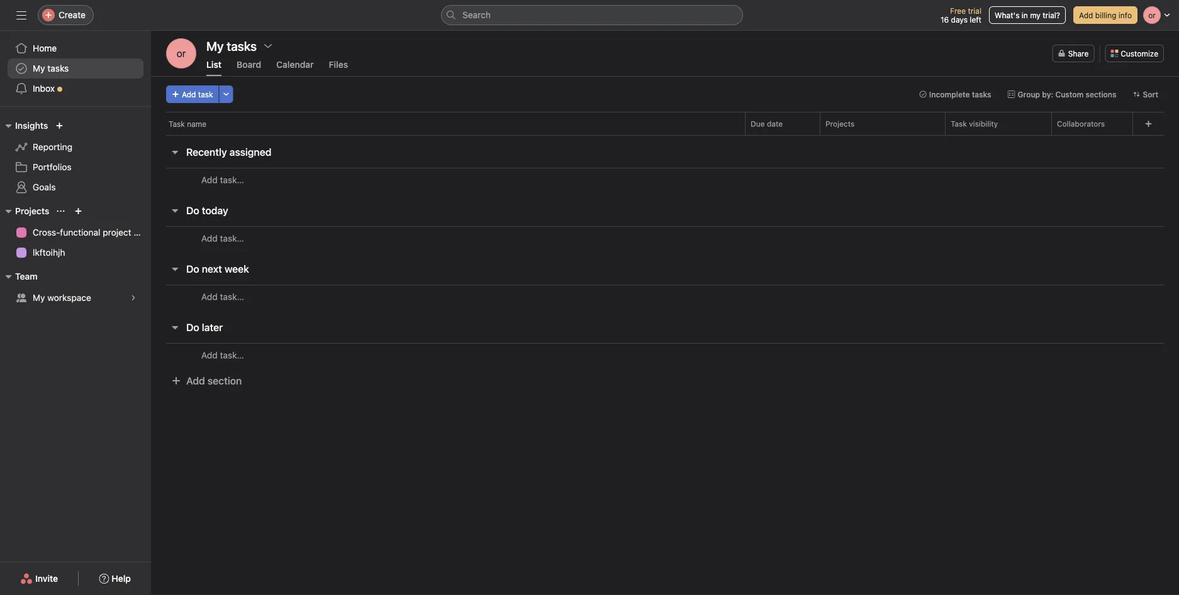 Task type: vqa. For each thing, say whether or not it's contained in the screenshot.
the top 'in'
no



Task type: locate. For each thing, give the bounding box(es) containing it.
customize
[[1121, 49, 1158, 58]]

tasks up visibility
[[972, 90, 991, 99]]

row
[[151, 112, 1179, 135], [166, 135, 1164, 136]]

add task… row for do next week
[[151, 285, 1179, 309]]

plan
[[134, 227, 151, 238]]

share button
[[1052, 45, 1094, 62]]

0 vertical spatial tasks
[[47, 63, 69, 74]]

add down recently
[[201, 175, 218, 185]]

later
[[202, 322, 223, 334]]

add inside button
[[186, 375, 205, 387]]

1 horizontal spatial task
[[951, 120, 967, 128]]

add task… button for today
[[201, 232, 244, 246]]

my for my workspace
[[33, 293, 45, 303]]

sort
[[1143, 90, 1158, 99]]

sort button
[[1127, 86, 1164, 103]]

week
[[225, 263, 249, 275]]

do left today
[[186, 205, 199, 217]]

0 vertical spatial do
[[186, 205, 199, 217]]

collapse task list for this section image
[[170, 147, 180, 157], [170, 206, 180, 216], [170, 264, 180, 274]]

insights button
[[0, 118, 48, 133]]

add task… button for next
[[201, 290, 244, 304]]

task… up the section
[[220, 350, 244, 361]]

2 task from the left
[[951, 120, 967, 128]]

group by: custom sections button
[[1002, 86, 1122, 103]]

do today
[[186, 205, 228, 217]]

home link
[[8, 38, 143, 59]]

add task… button down today
[[201, 232, 244, 246]]

collapse task list for this section image down task name
[[170, 147, 180, 157]]

add task button
[[166, 86, 219, 103]]

2 add task… button from the top
[[201, 232, 244, 246]]

my tasks
[[206, 38, 257, 53]]

trial?
[[1043, 11, 1060, 20]]

search button
[[441, 5, 743, 25]]

task… up week
[[220, 233, 244, 244]]

visibility
[[969, 120, 998, 128]]

0 horizontal spatial projects
[[15, 206, 49, 216]]

projects
[[825, 120, 855, 128], [15, 206, 49, 216]]

3 add task… from the top
[[201, 292, 244, 302]]

list link
[[206, 59, 221, 76]]

add up 'add section' button
[[201, 350, 218, 361]]

do right collapse task list for this section icon
[[186, 322, 199, 334]]

task… down week
[[220, 292, 244, 302]]

group
[[1018, 90, 1040, 99]]

my tasks
[[33, 63, 69, 74]]

my inside my workspace link
[[33, 293, 45, 303]]

3 collapse task list for this section image from the top
[[170, 264, 180, 274]]

my
[[33, 63, 45, 74], [33, 293, 45, 303]]

1 horizontal spatial tasks
[[972, 90, 991, 99]]

1 my from the top
[[33, 63, 45, 74]]

3 add task… row from the top
[[151, 285, 1179, 309]]

1 collapse task list for this section image from the top
[[170, 147, 180, 157]]

add
[[1079, 11, 1093, 20], [182, 90, 196, 99], [201, 175, 218, 185], [201, 233, 218, 244], [201, 292, 218, 302], [201, 350, 218, 361], [186, 375, 205, 387]]

1 vertical spatial tasks
[[972, 90, 991, 99]]

collapse task list for this section image for do today
[[170, 206, 180, 216]]

1 add task… button from the top
[[201, 173, 244, 187]]

goals
[[33, 182, 56, 193]]

1 task from the left
[[169, 120, 185, 128]]

add left task
[[182, 90, 196, 99]]

4 task… from the top
[[220, 350, 244, 361]]

show options image
[[263, 41, 273, 51]]

customize button
[[1105, 45, 1164, 62]]

board link
[[237, 59, 261, 76]]

2 vertical spatial do
[[186, 322, 199, 334]]

my up inbox
[[33, 63, 45, 74]]

add left the billing
[[1079, 11, 1093, 20]]

functional
[[60, 227, 100, 238]]

add task… button up the section
[[201, 349, 244, 363]]

tasks for my tasks
[[47, 63, 69, 74]]

0 vertical spatial collapse task list for this section image
[[170, 147, 180, 157]]

my
[[1030, 11, 1041, 20]]

list
[[206, 59, 221, 70]]

0 vertical spatial my
[[33, 63, 45, 74]]

my down team
[[33, 293, 45, 303]]

hide sidebar image
[[16, 10, 26, 20]]

add for add task… button for assigned
[[201, 175, 218, 185]]

billing
[[1095, 11, 1116, 20]]

do for do next week
[[186, 263, 199, 275]]

do later
[[186, 322, 223, 334]]

what's in my trial?
[[995, 11, 1060, 20]]

insights
[[15, 120, 48, 131]]

tasks inside incomplete tasks dropdown button
[[972, 90, 991, 99]]

help button
[[91, 568, 139, 591]]

add for add billing info button
[[1079, 11, 1093, 20]]

3 do from the top
[[186, 322, 199, 334]]

projects inside dropdown button
[[15, 206, 49, 216]]

1 vertical spatial projects
[[15, 206, 49, 216]]

info
[[1119, 11, 1132, 20]]

0 horizontal spatial tasks
[[47, 63, 69, 74]]

task
[[169, 120, 185, 128], [951, 120, 967, 128]]

collapse task list for this section image
[[170, 323, 180, 333]]

add left the section
[[186, 375, 205, 387]]

files link
[[329, 59, 348, 76]]

collapse task list for this section image left next
[[170, 264, 180, 274]]

name
[[187, 120, 206, 128]]

0 horizontal spatial task
[[169, 120, 185, 128]]

recently assigned
[[186, 146, 271, 158]]

add task… up the section
[[201, 350, 244, 361]]

task…
[[220, 175, 244, 185], [220, 233, 244, 244], [220, 292, 244, 302], [220, 350, 244, 361]]

invite button
[[12, 568, 66, 591]]

add down do today button
[[201, 233, 218, 244]]

team button
[[0, 269, 38, 284]]

add task… row
[[151, 168, 1179, 192], [151, 226, 1179, 250], [151, 285, 1179, 309], [151, 344, 1179, 367]]

add for next add task… button
[[201, 292, 218, 302]]

add task… down today
[[201, 233, 244, 244]]

add task… button for assigned
[[201, 173, 244, 187]]

1 vertical spatial my
[[33, 293, 45, 303]]

task inside column header
[[169, 120, 185, 128]]

task left name
[[169, 120, 185, 128]]

1 vertical spatial collapse task list for this section image
[[170, 206, 180, 216]]

1 do from the top
[[186, 205, 199, 217]]

cross-functional project plan
[[33, 227, 151, 238]]

16
[[941, 15, 949, 24]]

do left next
[[186, 263, 199, 275]]

files
[[329, 59, 348, 70]]

add task… down recently assigned button
[[201, 175, 244, 185]]

add task… down the do next week at the left top of page
[[201, 292, 244, 302]]

lkftoihjh
[[33, 248, 65, 258]]

calendar link
[[276, 59, 314, 76]]

2 do from the top
[[186, 263, 199, 275]]

task for task visibility
[[951, 120, 967, 128]]

do inside button
[[186, 263, 199, 275]]

4 add task… from the top
[[201, 350, 244, 361]]

task name
[[169, 120, 206, 128]]

my workspace
[[33, 293, 91, 303]]

add down next
[[201, 292, 218, 302]]

2 task… from the top
[[220, 233, 244, 244]]

add task… button down the do next week at the left top of page
[[201, 290, 244, 304]]

search list box
[[441, 5, 743, 25]]

tasks down home
[[47, 63, 69, 74]]

portfolios
[[33, 162, 71, 172]]

tasks inside my tasks link
[[47, 63, 69, 74]]

cross-functional project plan link
[[8, 223, 151, 243]]

1 vertical spatial do
[[186, 263, 199, 275]]

2 add task… row from the top
[[151, 226, 1179, 250]]

1 add task… from the top
[[201, 175, 244, 185]]

my for my tasks
[[33, 63, 45, 74]]

teams element
[[0, 265, 151, 311]]

2 add task… from the top
[[201, 233, 244, 244]]

2 collapse task list for this section image from the top
[[170, 206, 180, 216]]

date
[[767, 120, 783, 128]]

1 add task… row from the top
[[151, 168, 1179, 192]]

row containing task name
[[151, 112, 1179, 135]]

calendar
[[276, 59, 314, 70]]

add billing info button
[[1073, 6, 1137, 24]]

add a task to this section image
[[229, 323, 239, 333]]

do today button
[[186, 199, 228, 222]]

add task… button down recently assigned button
[[201, 173, 244, 187]]

invite
[[35, 574, 58, 584]]

2 vertical spatial collapse task list for this section image
[[170, 264, 180, 274]]

1 horizontal spatial projects
[[825, 120, 855, 128]]

add task…
[[201, 175, 244, 185], [201, 233, 244, 244], [201, 292, 244, 302], [201, 350, 244, 361]]

my inside my tasks link
[[33, 63, 45, 74]]

add task… button
[[201, 173, 244, 187], [201, 232, 244, 246], [201, 290, 244, 304], [201, 349, 244, 363]]

add for 1st add task… button from the bottom of the page
[[201, 350, 218, 361]]

project
[[103, 227, 131, 238]]

task left visibility
[[951, 120, 967, 128]]

3 task… from the top
[[220, 292, 244, 302]]

2 my from the top
[[33, 293, 45, 303]]

show options, current sort, top image
[[57, 208, 64, 215]]

1 task… from the top
[[220, 175, 244, 185]]

task… down recently assigned
[[220, 175, 244, 185]]

collapse task list for this section image left 'do today'
[[170, 206, 180, 216]]

free
[[950, 6, 966, 15]]

3 add task… button from the top
[[201, 290, 244, 304]]



Task type: describe. For each thing, give the bounding box(es) containing it.
incomplete tasks
[[929, 90, 991, 99]]

add for today add task… button
[[201, 233, 218, 244]]

add task… for today
[[201, 233, 244, 244]]

0 vertical spatial projects
[[825, 120, 855, 128]]

inbox
[[33, 83, 55, 94]]

4 add task… button from the top
[[201, 349, 244, 363]]

add section
[[186, 375, 242, 387]]

4 add task… row from the top
[[151, 344, 1179, 367]]

do for do later
[[186, 322, 199, 334]]

task name column header
[[166, 112, 749, 135]]

group by: custom sections
[[1018, 90, 1116, 99]]

trial
[[968, 6, 981, 15]]

next
[[202, 263, 222, 275]]

today
[[202, 205, 228, 217]]

add task… for next
[[201, 292, 244, 302]]

lkftoihjh link
[[8, 243, 143, 263]]

task visibility
[[951, 120, 998, 128]]

add task… row for do today
[[151, 226, 1179, 250]]

task… for next
[[220, 292, 244, 302]]

task… for today
[[220, 233, 244, 244]]

incomplete tasks button
[[913, 86, 997, 103]]

projects element
[[0, 200, 151, 265]]

board
[[237, 59, 261, 70]]

reporting
[[33, 142, 72, 152]]

my workspace link
[[8, 288, 143, 308]]

create button
[[38, 5, 94, 25]]

global element
[[0, 31, 151, 106]]

more actions image
[[222, 91, 230, 98]]

add billing info
[[1079, 11, 1132, 20]]

do next week button
[[186, 258, 249, 281]]

help
[[112, 574, 131, 584]]

incomplete
[[929, 90, 970, 99]]

free trial 16 days left
[[941, 6, 981, 24]]

insights element
[[0, 115, 151, 200]]

inbox link
[[8, 79, 143, 99]]

reporting link
[[8, 137, 143, 157]]

custom
[[1055, 90, 1084, 99]]

by:
[[1042, 90, 1053, 99]]

task… for assigned
[[220, 175, 244, 185]]

days
[[951, 15, 968, 24]]

add field image
[[1145, 120, 1152, 128]]

add task… row for recently assigned
[[151, 168, 1179, 192]]

or button
[[166, 38, 196, 69]]

goals link
[[8, 177, 143, 198]]

add task
[[182, 90, 213, 99]]

collapse task list for this section image for do next week
[[170, 264, 180, 274]]

do next week
[[186, 263, 249, 275]]

what's in my trial? button
[[989, 6, 1066, 24]]

in
[[1022, 11, 1028, 20]]

due date
[[751, 120, 783, 128]]

cross-
[[33, 227, 60, 238]]

recently
[[186, 146, 227, 158]]

create
[[59, 10, 86, 20]]

add task… for assigned
[[201, 175, 244, 185]]

what's
[[995, 11, 1019, 20]]

collaborators
[[1057, 120, 1105, 128]]

projects button
[[0, 204, 49, 219]]

workspace
[[47, 293, 91, 303]]

see details, my workspace image
[[130, 294, 137, 302]]

due
[[751, 120, 765, 128]]

collapse task list for this section image for recently assigned
[[170, 147, 180, 157]]

left
[[970, 15, 981, 24]]

add section button
[[166, 370, 247, 393]]

recently assigned button
[[186, 141, 271, 164]]

new image
[[56, 122, 63, 130]]

task
[[198, 90, 213, 99]]

do later button
[[186, 316, 223, 339]]

do for do today
[[186, 205, 199, 217]]

new project or portfolio image
[[74, 208, 82, 215]]

section
[[208, 375, 242, 387]]

or
[[176, 48, 186, 59]]

task for task name
[[169, 120, 185, 128]]

sections
[[1086, 90, 1116, 99]]

share
[[1068, 49, 1089, 58]]

portfolios link
[[8, 157, 143, 177]]

tasks for incomplete tasks
[[972, 90, 991, 99]]

my tasks link
[[8, 59, 143, 79]]

team
[[15, 271, 38, 282]]

search
[[462, 10, 491, 20]]



